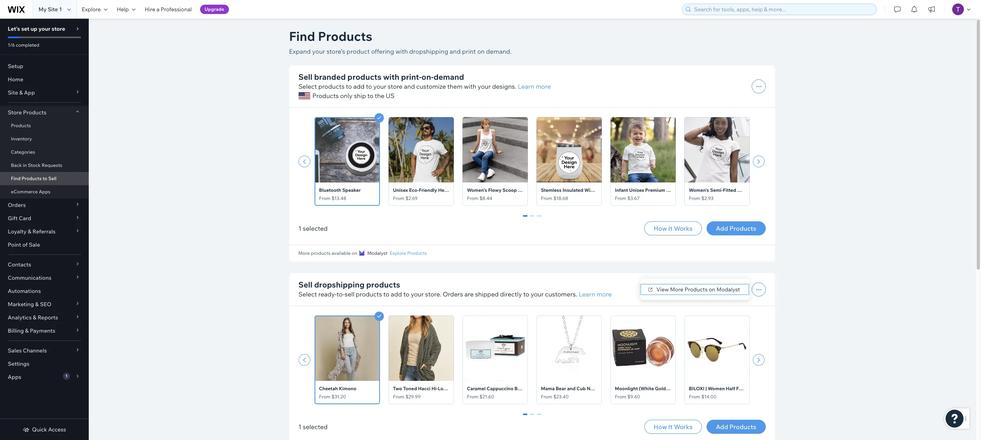 Task type: vqa. For each thing, say whether or not it's contained in the screenshot.
back 'BUTTON'
no



Task type: describe. For each thing, give the bounding box(es) containing it.
friendly
[[419, 187, 437, 193]]

0 horizontal spatial learn
[[518, 83, 535, 90]]

0 1 2 for sell branded products with print-on-demand
[[524, 215, 541, 222]]

are
[[465, 291, 474, 298]]

products link
[[0, 119, 89, 132]]

cheetah
[[319, 386, 338, 392]]

ready-
[[318, 291, 337, 298]]

from down lip
[[689, 394, 700, 400]]

explore products
[[390, 250, 427, 256]]

it for sell dropshipping products
[[669, 423, 673, 431]]

home link
[[0, 73, 89, 86]]

products up ship
[[348, 72, 382, 82]]

customers.
[[545, 291, 577, 298]]

add products button for sell branded products with print-on-demand
[[707, 222, 766, 236]]

setup link
[[0, 60, 89, 73]]

works for sell dropshipping products
[[674, 423, 693, 431]]

more inside 'button'
[[670, 286, 684, 293]]

home
[[8, 76, 23, 83]]

completed
[[16, 42, 39, 48]]

your left customers.
[[531, 291, 544, 298]]

flowy
[[488, 187, 502, 193]]

explore products link
[[390, 250, 427, 257]]

caramel
[[467, 386, 486, 392]]

products right sell
[[356, 291, 382, 298]]

from inside moonlight (white gold peppermint) lip whip from $9.60
[[615, 394, 626, 400]]

site inside dropdown button
[[8, 89, 18, 96]]

quick access button
[[23, 426, 66, 433]]

channels
[[23, 347, 47, 354]]

1 inside sidebar element
[[66, 374, 67, 379]]

analytics
[[8, 314, 32, 321]]

product
[[347, 48, 370, 55]]

& for loyalty
[[28, 228, 31, 235]]

them
[[447, 83, 463, 90]]

print-
[[401, 72, 422, 82]]

infant
[[615, 187, 628, 193]]

$2.93
[[702, 195, 714, 201]]

automations link
[[0, 285, 89, 298]]

sell dropshipping products select ready-to-sell products to add to your store. orders are shipped directly to your customers. learn more
[[298, 280, 612, 298]]

with inside the 'find products expand your store's product offering with dropshipping and print on demand.'
[[396, 48, 408, 55]]

point of sale
[[8, 241, 40, 248]]

1 vertical spatial and
[[404, 83, 415, 90]]

unisex eco-friendly heavy cotton t-shirt from $2.69
[[393, 187, 485, 201]]

and inside mama bear and cub necklace from $23.40
[[567, 386, 576, 392]]

point of sale link
[[0, 238, 89, 252]]

settings
[[8, 361, 29, 368]]

women's flowy scoop muscle tank top from $8.44
[[467, 187, 555, 201]]

body
[[515, 386, 526, 392]]

(white
[[639, 386, 654, 392]]

back
[[11, 162, 22, 168]]

inventory link
[[0, 132, 89, 146]]

only
[[340, 92, 353, 100]]

0 horizontal spatial more
[[298, 250, 310, 256]]

seo
[[40, 301, 51, 308]]

gift card
[[8, 215, 31, 222]]

add products button for sell dropshipping products
[[707, 420, 766, 434]]

branded
[[314, 72, 346, 82]]

your left designs.
[[478, 83, 491, 90]]

women's semi-fitted organic cotton t-shirt from $2.93
[[689, 187, 788, 201]]

from inside women's semi-fitted organic cotton t-shirt from $2.93
[[689, 195, 700, 201]]

cheetah kimono from $31.20
[[319, 386, 356, 400]]

products down the branded in the top of the page
[[318, 83, 345, 90]]

gold
[[655, 386, 666, 392]]

sell for sell dropshipping products select ready-to-sell products to add to your store. orders are shipped directly to your customers. learn more
[[298, 280, 313, 290]]

sell for sell branded products with print-on-demand
[[298, 72, 313, 82]]

shirt for unisex eco-friendly heavy cotton t-shirt from $2.69
[[474, 187, 485, 193]]

cotton for organic
[[756, 187, 772, 193]]

contacts
[[8, 261, 31, 268]]

to left store.
[[404, 291, 410, 298]]

how it works for sell dropshipping products
[[654, 423, 693, 431]]

products inside 'button'
[[685, 286, 708, 293]]

fitted
[[723, 187, 736, 193]]

site & app
[[8, 89, 35, 96]]

up
[[31, 25, 37, 32]]

stemless
[[541, 187, 562, 193]]

on for view more products on modalyst
[[709, 286, 716, 293]]

how for sell dropshipping products
[[654, 423, 667, 431]]

print
[[462, 48, 476, 55]]

orders inside sell dropshipping products select ready-to-sell products to add to your store. orders are shipped directly to your customers. learn more
[[443, 291, 463, 298]]

sell
[[345, 291, 355, 298]]

your inside the 'find products expand your store's product offering with dropshipping and print on demand.'
[[312, 48, 325, 55]]

kimono
[[339, 386, 356, 392]]

necklace
[[587, 386, 608, 392]]

find products to sell
[[11, 176, 57, 181]]

1 selected for sell branded products with print-on-demand
[[298, 225, 328, 232]]

sales
[[8, 347, 22, 354]]

orders inside dropdown button
[[8, 202, 26, 209]]

selected for sell branded products with print-on-demand
[[303, 225, 328, 232]]

butter
[[527, 386, 542, 392]]

shirt for women's semi-fitted organic cotton t-shirt from $2.93
[[777, 187, 788, 193]]

1 horizontal spatial store
[[388, 83, 403, 90]]

2 for sell dropshipping products
[[538, 414, 541, 421]]

ecommerce apps
[[11, 189, 50, 195]]

demand.
[[486, 48, 512, 55]]

back in stock requests link
[[0, 159, 89, 172]]

from inside bluetooth speaker from $13.48
[[319, 195, 331, 201]]

your left store.
[[411, 291, 424, 298]]

learn more link for sell branded products with print-on-demand
[[518, 82, 551, 91]]

$23.40
[[554, 394, 569, 400]]

your inside sidebar element
[[39, 25, 50, 32]]

unisex inside infant unisex premium soft t-shirt from $3.67
[[629, 187, 644, 193]]

store products button
[[0, 106, 89, 119]]

the
[[375, 92, 385, 100]]

demand
[[434, 72, 464, 82]]

from inside women's flowy scoop muscle tank top from $8.44
[[467, 195, 478, 201]]

Search for tools, apps, help & more... field
[[692, 4, 874, 15]]

cub
[[577, 386, 586, 392]]

& for billing
[[25, 328, 29, 335]]

store inside sidebar element
[[52, 25, 65, 32]]

more products available on
[[298, 250, 357, 256]]

card
[[19, 215, 31, 222]]

gift card button
[[0, 212, 89, 225]]

inventory
[[11, 136, 32, 142]]

ship
[[354, 92, 366, 100]]

0 horizontal spatial add
[[353, 83, 365, 90]]

view more products on modalyst button
[[640, 284, 750, 296]]

0 for sell dropshipping products
[[524, 414, 527, 421]]

from $29.99
[[393, 394, 421, 400]]

let's
[[8, 25, 20, 32]]

from inside unisex eco-friendly heavy cotton t-shirt from $2.69
[[393, 195, 404, 201]]

2 vertical spatial with
[[464, 83, 476, 90]]

works for sell branded products with print-on-demand
[[674, 225, 693, 232]]

loyalty
[[8, 228, 26, 235]]

add inside sell dropshipping products select ready-to-sell products to add to your store. orders are shipped directly to your customers. learn more
[[391, 291, 402, 298]]

from $14.00
[[689, 394, 717, 400]]

modalyst link
[[360, 250, 388, 257]]

stemless insulated wine tumbler from $18.68
[[541, 187, 616, 201]]

billing & payments
[[8, 328, 55, 335]]

requests
[[42, 162, 62, 168]]

moonlight
[[615, 386, 638, 392]]

dropshipping inside the 'find products expand your store's product offering with dropshipping and print on demand.'
[[409, 48, 448, 55]]



Task type: locate. For each thing, give the bounding box(es) containing it.
2 how it works button from the top
[[644, 420, 702, 434]]

0 horizontal spatial store
[[52, 25, 65, 32]]

0 1 2 for sell dropshipping products
[[524, 414, 541, 421]]

& inside dropdown button
[[33, 314, 36, 321]]

2 how from the top
[[654, 423, 667, 431]]

how for sell branded products with print-on-demand
[[654, 225, 667, 232]]

speaker
[[342, 187, 361, 193]]

1 works from the top
[[674, 225, 693, 232]]

2 women's from the left
[[689, 187, 709, 193]]

1 how it works from the top
[[654, 225, 693, 232]]

it down moonlight (white gold peppermint) lip whip from $9.60
[[669, 423, 673, 431]]

0 horizontal spatial modalyst
[[367, 250, 388, 256]]

shirt right organic
[[777, 187, 788, 193]]

apps
[[39, 189, 50, 195], [8, 374, 21, 381]]

find products expand your store's product offering with dropshipping and print on demand.
[[289, 28, 512, 55]]

t- inside unisex eco-friendly heavy cotton t-shirt from $2.69
[[470, 187, 474, 193]]

from down top
[[541, 195, 552, 201]]

help button
[[112, 0, 140, 19]]

1/6 completed
[[8, 42, 39, 48]]

0 vertical spatial site
[[48, 6, 58, 13]]

& for marketing
[[35, 301, 39, 308]]

referrals
[[33, 228, 56, 235]]

billing & payments button
[[0, 324, 89, 338]]

2 unisex from the left
[[629, 187, 644, 193]]

t- left flowy
[[470, 187, 474, 193]]

women's up $8.44
[[467, 187, 487, 193]]

0 down women's flowy scoop muscle tank top from $8.44 in the top of the page
[[524, 215, 527, 222]]

cotton right heavy
[[453, 187, 469, 193]]

store
[[52, 25, 65, 32], [388, 83, 403, 90]]

from inside the caramel cappuccino body butter from $21.60
[[467, 394, 478, 400]]

0 vertical spatial learn more link
[[518, 82, 551, 91]]

to right directly
[[523, 291, 529, 298]]

with right offering
[[396, 48, 408, 55]]

0 horizontal spatial dropshipping
[[314, 280, 365, 290]]

0 vertical spatial dropshipping
[[409, 48, 448, 55]]

and left cub
[[567, 386, 576, 392]]

1 vertical spatial modalyst
[[717, 286, 740, 293]]

& left app
[[19, 89, 23, 96]]

1 t- from the left
[[470, 187, 474, 193]]

whip
[[704, 386, 716, 392]]

2 vertical spatial on
[[709, 286, 716, 293]]

& right billing
[[25, 328, 29, 335]]

your right up
[[39, 25, 50, 32]]

2 down tank
[[538, 215, 541, 222]]

women's for from
[[689, 187, 709, 193]]

shirt
[[474, 187, 485, 193], [681, 187, 692, 193], [777, 187, 788, 193]]

learn inside sell dropshipping products select ready-to-sell products to add to your store. orders are shipped directly to your customers. learn more
[[579, 291, 595, 298]]

1 vertical spatial 0 1 2
[[524, 414, 541, 421]]

store up us
[[388, 83, 403, 90]]

store down my site 1
[[52, 25, 65, 32]]

0 vertical spatial modalyst
[[367, 250, 388, 256]]

0 vertical spatial sell
[[298, 72, 313, 82]]

add down $14.00
[[716, 423, 728, 431]]

bluetooth
[[319, 187, 341, 193]]

gift
[[8, 215, 18, 222]]

$29.99
[[406, 394, 421, 400]]

shirt inside unisex eco-friendly heavy cotton t-shirt from $2.69
[[474, 187, 485, 193]]

1 add products from the top
[[716, 225, 756, 232]]

1 shirt from the left
[[474, 187, 485, 193]]

unisex up '$3.67'
[[629, 187, 644, 193]]

1 horizontal spatial learn more link
[[579, 290, 612, 299]]

site down the home
[[8, 89, 18, 96]]

to inside sidebar element
[[43, 176, 47, 181]]

add down women's semi-fitted organic cotton t-shirt from $2.93
[[716, 225, 728, 232]]

with
[[396, 48, 408, 55], [383, 72, 399, 82], [464, 83, 476, 90]]

0 vertical spatial add
[[353, 83, 365, 90]]

t- inside infant unisex premium soft t-shirt from $3.67
[[677, 187, 681, 193]]

from left $8.44
[[467, 195, 478, 201]]

sidebar element
[[0, 19, 89, 440]]

& inside popup button
[[28, 228, 31, 235]]

shirt inside infant unisex premium soft t-shirt from $3.67
[[681, 187, 692, 193]]

from inside stemless insulated wine tumbler from $18.68
[[541, 195, 552, 201]]

1 horizontal spatial dropshipping
[[409, 48, 448, 55]]

0 vertical spatial works
[[674, 225, 693, 232]]

find for find products expand your store's product offering with dropshipping and print on demand.
[[289, 28, 315, 44]]

t- right organic
[[773, 187, 777, 193]]

0 horizontal spatial and
[[404, 83, 415, 90]]

how it works button down moonlight (white gold peppermint) lip whip from $9.60
[[644, 420, 702, 434]]

1 vertical spatial add products
[[716, 423, 756, 431]]

& inside dropdown button
[[19, 89, 23, 96]]

your
[[39, 25, 50, 32], [312, 48, 325, 55], [373, 83, 386, 90], [478, 83, 491, 90], [411, 291, 424, 298], [531, 291, 544, 298]]

0 horizontal spatial learn more link
[[518, 82, 551, 91]]

from inside cheetah kimono from $31.20
[[319, 394, 331, 400]]

& right loyalty
[[28, 228, 31, 235]]

0 vertical spatial find
[[289, 28, 315, 44]]

0 vertical spatial add products
[[716, 225, 756, 232]]

1 vertical spatial sell
[[48, 176, 57, 181]]

0 horizontal spatial cotton
[[453, 187, 469, 193]]

how it works button for sell branded products with print-on-demand
[[644, 222, 702, 236]]

apps inside ecommerce apps link
[[39, 189, 50, 195]]

1 horizontal spatial cotton
[[756, 187, 772, 193]]

1 horizontal spatial site
[[48, 6, 58, 13]]

more inside sell dropshipping products select ready-to-sell products to add to your store. orders are shipped directly to your customers. learn more
[[597, 291, 612, 298]]

help
[[117, 6, 129, 13]]

2 it from the top
[[669, 423, 673, 431]]

0 vertical spatial on
[[477, 48, 485, 55]]

2 cotton from the left
[[756, 187, 772, 193]]

1 vertical spatial 0
[[524, 414, 527, 421]]

1 vertical spatial site
[[8, 89, 18, 96]]

sales channels
[[8, 347, 47, 354]]

$13.48
[[332, 195, 346, 201]]

0 vertical spatial it
[[669, 225, 673, 232]]

0 vertical spatial explore
[[82, 6, 101, 13]]

0 horizontal spatial t-
[[470, 187, 474, 193]]

from down mama
[[541, 394, 552, 400]]

unisex left 'eco-'
[[393, 187, 408, 193]]

0 vertical spatial 0
[[524, 215, 527, 222]]

1/6
[[8, 42, 15, 48]]

from down infant
[[615, 195, 626, 201]]

2 add products button from the top
[[707, 420, 766, 434]]

products left available
[[311, 250, 331, 256]]

1 vertical spatial add products button
[[707, 420, 766, 434]]

to up only
[[346, 83, 352, 90]]

2 t- from the left
[[677, 187, 681, 193]]

my
[[39, 6, 47, 13]]

from
[[319, 195, 331, 201], [393, 195, 404, 201], [467, 195, 478, 201], [541, 195, 552, 201], [615, 195, 626, 201], [689, 195, 700, 201], [319, 394, 331, 400], [393, 394, 404, 400], [467, 394, 478, 400], [541, 394, 552, 400], [615, 394, 626, 400], [689, 394, 700, 400]]

2 horizontal spatial t-
[[773, 187, 777, 193]]

from inside infant unisex premium soft t-shirt from $3.67
[[615, 195, 626, 201]]

mama bear and cub necklace from $23.40
[[541, 386, 608, 400]]

it down infant unisex premium soft t-shirt from $3.67 at the top
[[669, 225, 673, 232]]

selected for sell dropshipping products
[[303, 423, 328, 431]]

0 horizontal spatial apps
[[8, 374, 21, 381]]

orders left are
[[443, 291, 463, 298]]

0 horizontal spatial explore
[[82, 6, 101, 13]]

select
[[298, 83, 317, 90], [298, 291, 317, 298]]

1 vertical spatial 1 selected
[[298, 423, 328, 431]]

explore left "help"
[[82, 6, 101, 13]]

shirt up $8.44
[[474, 187, 485, 193]]

1 vertical spatial how it works button
[[644, 420, 702, 434]]

& left the 'seo'
[[35, 301, 39, 308]]

1 unisex from the left
[[393, 187, 408, 193]]

0 vertical spatial selected
[[303, 225, 328, 232]]

orders button
[[0, 199, 89, 212]]

1 horizontal spatial unisex
[[629, 187, 644, 193]]

products
[[348, 72, 382, 82], [318, 83, 345, 90], [311, 250, 331, 256], [366, 280, 400, 290], [356, 291, 382, 298]]

2 selected from the top
[[303, 423, 328, 431]]

cappuccino
[[487, 386, 514, 392]]

t- inside women's semi-fitted organic cotton t-shirt from $2.93
[[773, 187, 777, 193]]

back in stock requests
[[11, 162, 62, 168]]

1 horizontal spatial modalyst
[[717, 286, 740, 293]]

bluetooth speaker from $13.48
[[319, 187, 361, 201]]

1 horizontal spatial add
[[391, 291, 402, 298]]

1 cotton from the left
[[453, 187, 469, 193]]

how down moonlight (white gold peppermint) lip whip from $9.60
[[654, 423, 667, 431]]

learn right customers.
[[579, 291, 595, 298]]

& inside 'popup button'
[[35, 301, 39, 308]]

0 vertical spatial apps
[[39, 189, 50, 195]]

0 horizontal spatial on
[[352, 250, 357, 256]]

0 horizontal spatial site
[[8, 89, 18, 96]]

to left the
[[368, 92, 374, 100]]

1 0 1 2 from the top
[[524, 215, 541, 222]]

learn more link right designs.
[[518, 82, 551, 91]]

how it works for sell branded products with print-on-demand
[[654, 225, 693, 232]]

2 works from the top
[[674, 423, 693, 431]]

to up ship
[[366, 83, 372, 90]]

women's inside women's flowy scoop muscle tank top from $8.44
[[467, 187, 487, 193]]

2 add products from the top
[[716, 423, 756, 431]]

1 add products button from the top
[[707, 222, 766, 236]]

1 vertical spatial more
[[597, 291, 612, 298]]

more left available
[[298, 250, 310, 256]]

on
[[477, 48, 485, 55], [352, 250, 357, 256], [709, 286, 716, 293]]

shirt inside women's semi-fitted organic cotton t-shirt from $2.93
[[777, 187, 788, 193]]

hire a professional
[[145, 6, 192, 13]]

unisex inside unisex eco-friendly heavy cotton t-shirt from $2.69
[[393, 187, 408, 193]]

add products for sell branded products with print-on-demand
[[716, 225, 756, 232]]

analytics & reports button
[[0, 311, 89, 324]]

loyalty & referrals button
[[0, 225, 89, 238]]

2 0 1 2 from the top
[[524, 414, 541, 421]]

0 vertical spatial how
[[654, 225, 667, 232]]

women's inside women's semi-fitted organic cotton t-shirt from $2.93
[[689, 187, 709, 193]]

1 horizontal spatial more
[[597, 291, 612, 298]]

1 vertical spatial how
[[654, 423, 667, 431]]

select products to add to your store and customize them with your designs. learn more
[[298, 83, 551, 90]]

1 vertical spatial orders
[[443, 291, 463, 298]]

dropshipping inside sell dropshipping products select ready-to-sell products to add to your store. orders are shipped directly to your customers. learn more
[[314, 280, 365, 290]]

products inside popup button
[[23, 109, 46, 116]]

to right sell
[[384, 291, 390, 298]]

find down back
[[11, 176, 21, 181]]

0 horizontal spatial shirt
[[474, 187, 485, 193]]

$31.20
[[332, 394, 346, 400]]

1 vertical spatial on
[[352, 250, 357, 256]]

add for sell dropshipping products
[[716, 423, 728, 431]]

sell down more products available on at the bottom of the page
[[298, 280, 313, 290]]

professional
[[161, 6, 192, 13]]

t- right soft
[[677, 187, 681, 193]]

learn more link for sell dropshipping products
[[579, 290, 612, 299]]

0 vertical spatial select
[[298, 83, 317, 90]]

find products to sell link
[[0, 172, 89, 185]]

from down cheetah
[[319, 394, 331, 400]]

1 vertical spatial how it works
[[654, 423, 693, 431]]

0 vertical spatial 1 selected
[[298, 225, 328, 232]]

1 vertical spatial 2
[[538, 414, 541, 421]]

0 vertical spatial with
[[396, 48, 408, 55]]

t- for unisex eco-friendly heavy cotton t-shirt
[[470, 187, 474, 193]]

find
[[289, 28, 315, 44], [11, 176, 21, 181]]

products inside the 'find products expand your store's product offering with dropshipping and print on demand.'
[[318, 28, 372, 44]]

learn right designs.
[[518, 83, 535, 90]]

organic
[[737, 187, 755, 193]]

2
[[538, 215, 541, 222], [538, 414, 541, 421]]

$3.67
[[628, 195, 640, 201]]

1 vertical spatial store
[[388, 83, 403, 90]]

cotton right organic
[[756, 187, 772, 193]]

and down 'print-' on the top left of page
[[404, 83, 415, 90]]

2 for sell branded products with print-on-demand
[[538, 215, 541, 222]]

with right them
[[464, 83, 476, 90]]

0 1 2 down "muscle"
[[524, 215, 541, 222]]

1 horizontal spatial find
[[289, 28, 315, 44]]

1 vertical spatial add
[[391, 291, 402, 298]]

access
[[48, 426, 66, 433]]

a
[[157, 6, 159, 13]]

heavy
[[438, 187, 452, 193]]

sell down requests
[[48, 176, 57, 181]]

sell branded products with print-on-demand
[[298, 72, 464, 82]]

1 horizontal spatial shirt
[[681, 187, 692, 193]]

& for analytics
[[33, 314, 36, 321]]

0 vertical spatial how it works
[[654, 225, 693, 232]]

select down the branded in the top of the page
[[298, 83, 317, 90]]

sell left the branded in the top of the page
[[298, 72, 313, 82]]

available
[[332, 250, 351, 256]]

women's for $8.44
[[467, 187, 487, 193]]

explore right modalyst link
[[390, 250, 406, 256]]

2 select from the top
[[298, 291, 317, 298]]

0 for sell branded products with print-on-demand
[[524, 215, 527, 222]]

select left ready-
[[298, 291, 317, 298]]

& inside popup button
[[25, 328, 29, 335]]

3 t- from the left
[[773, 187, 777, 193]]

from left $2.93
[[689, 195, 700, 201]]

1 vertical spatial apps
[[8, 374, 21, 381]]

2 how it works from the top
[[654, 423, 693, 431]]

1 vertical spatial learn
[[579, 291, 595, 298]]

2 0 from the top
[[524, 414, 527, 421]]

1 vertical spatial find
[[11, 176, 21, 181]]

find up expand
[[289, 28, 315, 44]]

store.
[[425, 291, 442, 298]]

billing
[[8, 328, 24, 335]]

site right my
[[48, 6, 58, 13]]

and inside the 'find products expand your store's product offering with dropshipping and print on demand.'
[[450, 48, 461, 55]]

to down back in stock requests link
[[43, 176, 47, 181]]

1 selected for sell dropshipping products
[[298, 423, 328, 431]]

$8.44
[[480, 195, 492, 201]]

1 horizontal spatial t-
[[677, 187, 681, 193]]

sell inside sidebar element
[[48, 176, 57, 181]]

1 women's from the left
[[467, 187, 487, 193]]

dropshipping up to-
[[314, 280, 365, 290]]

marketing & seo
[[8, 301, 51, 308]]

from left $29.99
[[393, 394, 404, 400]]

3 shirt from the left
[[777, 187, 788, 193]]

modalyst inside modalyst link
[[367, 250, 388, 256]]

1 it from the top
[[669, 225, 673, 232]]

apps down find products to sell link
[[39, 189, 50, 195]]

$14.00
[[702, 394, 717, 400]]

women's up $2.93
[[689, 187, 709, 193]]

loyalty & referrals
[[8, 228, 56, 235]]

1 vertical spatial with
[[383, 72, 399, 82]]

add left store.
[[391, 291, 402, 298]]

automations
[[8, 288, 41, 295]]

1 2 from the top
[[538, 215, 541, 222]]

1 add from the top
[[716, 225, 728, 232]]

1 horizontal spatial on
[[477, 48, 485, 55]]

expand
[[289, 48, 311, 55]]

add up ship
[[353, 83, 365, 90]]

0 vertical spatial add
[[716, 225, 728, 232]]

1 vertical spatial selected
[[303, 423, 328, 431]]

learn more link
[[518, 82, 551, 91], [579, 290, 612, 299]]

how it works button down soft
[[644, 222, 702, 236]]

2 vertical spatial sell
[[298, 280, 313, 290]]

explore for explore products
[[390, 250, 406, 256]]

2 shirt from the left
[[681, 187, 692, 193]]

2 vertical spatial and
[[567, 386, 576, 392]]

1 horizontal spatial orders
[[443, 291, 463, 298]]

& left reports
[[33, 314, 36, 321]]

set
[[21, 25, 29, 32]]

on inside the 'find products expand your store's product offering with dropshipping and print on demand.'
[[477, 48, 485, 55]]

categories
[[11, 149, 35, 155]]

explore for explore
[[82, 6, 101, 13]]

add for sell branded products with print-on-demand
[[716, 225, 728, 232]]

soft
[[667, 187, 676, 193]]

how it works down soft
[[654, 225, 693, 232]]

1 horizontal spatial explore
[[390, 250, 406, 256]]

from down bluetooth
[[319, 195, 331, 201]]

2 1 selected from the top
[[298, 423, 328, 431]]

select inside sell dropshipping products select ready-to-sell products to add to your store. orders are shipped directly to your customers. learn more
[[298, 291, 317, 298]]

1 horizontal spatial women's
[[689, 187, 709, 193]]

0 horizontal spatial find
[[11, 176, 21, 181]]

modalyst inside view more products on modalyst 'button'
[[717, 286, 740, 293]]

1 horizontal spatial more
[[670, 286, 684, 293]]

your left store's
[[312, 48, 325, 55]]

offering
[[371, 48, 394, 55]]

0 vertical spatial more
[[298, 250, 310, 256]]

add products button
[[707, 222, 766, 236], [707, 420, 766, 434]]

women's
[[467, 187, 487, 193], [689, 187, 709, 193]]

shirt right soft
[[681, 187, 692, 193]]

2 down "butter"
[[538, 414, 541, 421]]

2 horizontal spatial on
[[709, 286, 716, 293]]

0 horizontal spatial women's
[[467, 187, 487, 193]]

how it works down moonlight (white gold peppermint) lip whip from $9.60
[[654, 423, 693, 431]]

upgrade button
[[200, 5, 229, 14]]

find for find products to sell
[[11, 176, 21, 181]]

from down caramel
[[467, 394, 478, 400]]

1 how it works button from the top
[[644, 222, 702, 236]]

0 1 2 down "butter"
[[524, 414, 541, 421]]

with up us
[[383, 72, 399, 82]]

0 horizontal spatial unisex
[[393, 187, 408, 193]]

1 vertical spatial explore
[[390, 250, 406, 256]]

1 how from the top
[[654, 225, 667, 232]]

sell inside sell dropshipping products select ready-to-sell products to add to your store. orders are shipped directly to your customers. learn more
[[298, 280, 313, 290]]

more right view
[[670, 286, 684, 293]]

0 down the body
[[524, 414, 527, 421]]

how it works button for sell dropshipping products
[[644, 420, 702, 434]]

from left $2.69
[[393, 195, 404, 201]]

shipped
[[475, 291, 499, 298]]

0 vertical spatial learn
[[518, 83, 535, 90]]

0 vertical spatial 2
[[538, 215, 541, 222]]

2 add from the top
[[716, 423, 728, 431]]

1 select from the top
[[298, 83, 317, 90]]

1 horizontal spatial and
[[450, 48, 461, 55]]

customize
[[416, 83, 446, 90]]

your up the
[[373, 83, 386, 90]]

1 0 from the top
[[524, 215, 527, 222]]

quick
[[32, 426, 47, 433]]

1 selected from the top
[[303, 225, 328, 232]]

cotton inside women's semi-fitted organic cotton t-shirt from $2.93
[[756, 187, 772, 193]]

from down moonlight
[[615, 394, 626, 400]]

on-
[[422, 72, 434, 82]]

caramel cappuccino body butter from $21.60
[[467, 386, 542, 400]]

1 1 selected from the top
[[298, 225, 328, 232]]

on for more products available on
[[352, 250, 357, 256]]

how it works
[[654, 225, 693, 232], [654, 423, 693, 431]]

add products
[[716, 225, 756, 232], [716, 423, 756, 431]]

how down infant unisex premium soft t-shirt from $3.67 at the top
[[654, 225, 667, 232]]

find inside the 'find products expand your store's product offering with dropshipping and print on demand.'
[[289, 28, 315, 44]]

1 vertical spatial add
[[716, 423, 728, 431]]

eco-
[[409, 187, 419, 193]]

1 vertical spatial select
[[298, 291, 317, 298]]

store
[[8, 109, 22, 116]]

2 horizontal spatial and
[[567, 386, 576, 392]]

cotton for heavy
[[453, 187, 469, 193]]

on inside 'button'
[[709, 286, 716, 293]]

2 2 from the top
[[538, 414, 541, 421]]

moonlight (white gold peppermint) lip whip from $9.60
[[615, 386, 716, 400]]

0 vertical spatial more
[[536, 83, 551, 90]]

0
[[524, 215, 527, 222], [524, 414, 527, 421]]

t- for women's semi-fitted organic cotton t-shirt
[[773, 187, 777, 193]]

mama
[[541, 386, 555, 392]]

0 vertical spatial how it works button
[[644, 222, 702, 236]]

1 vertical spatial learn more link
[[579, 290, 612, 299]]

0 vertical spatial add products button
[[707, 222, 766, 236]]

from inside mama bear and cub necklace from $23.40
[[541, 394, 552, 400]]

quick access
[[32, 426, 66, 433]]

apps down 'settings' at the left of the page
[[8, 374, 21, 381]]

& for site
[[19, 89, 23, 96]]

find inside sidebar element
[[11, 176, 21, 181]]

dropshipping up on- at the top
[[409, 48, 448, 55]]

orders up gift card in the left of the page
[[8, 202, 26, 209]]

0 vertical spatial store
[[52, 25, 65, 32]]

0 vertical spatial 0 1 2
[[524, 215, 541, 222]]

1 vertical spatial it
[[669, 423, 673, 431]]

add products for sell dropshipping products
[[716, 423, 756, 431]]

and left print
[[450, 48, 461, 55]]

it for sell branded products with print-on-demand
[[669, 225, 673, 232]]

learn more link right customers.
[[579, 290, 612, 299]]

cotton inside unisex eco-friendly heavy cotton t-shirt from $2.69
[[453, 187, 469, 193]]

1 horizontal spatial learn
[[579, 291, 595, 298]]

2 horizontal spatial shirt
[[777, 187, 788, 193]]

products down modalyst link
[[366, 280, 400, 290]]



